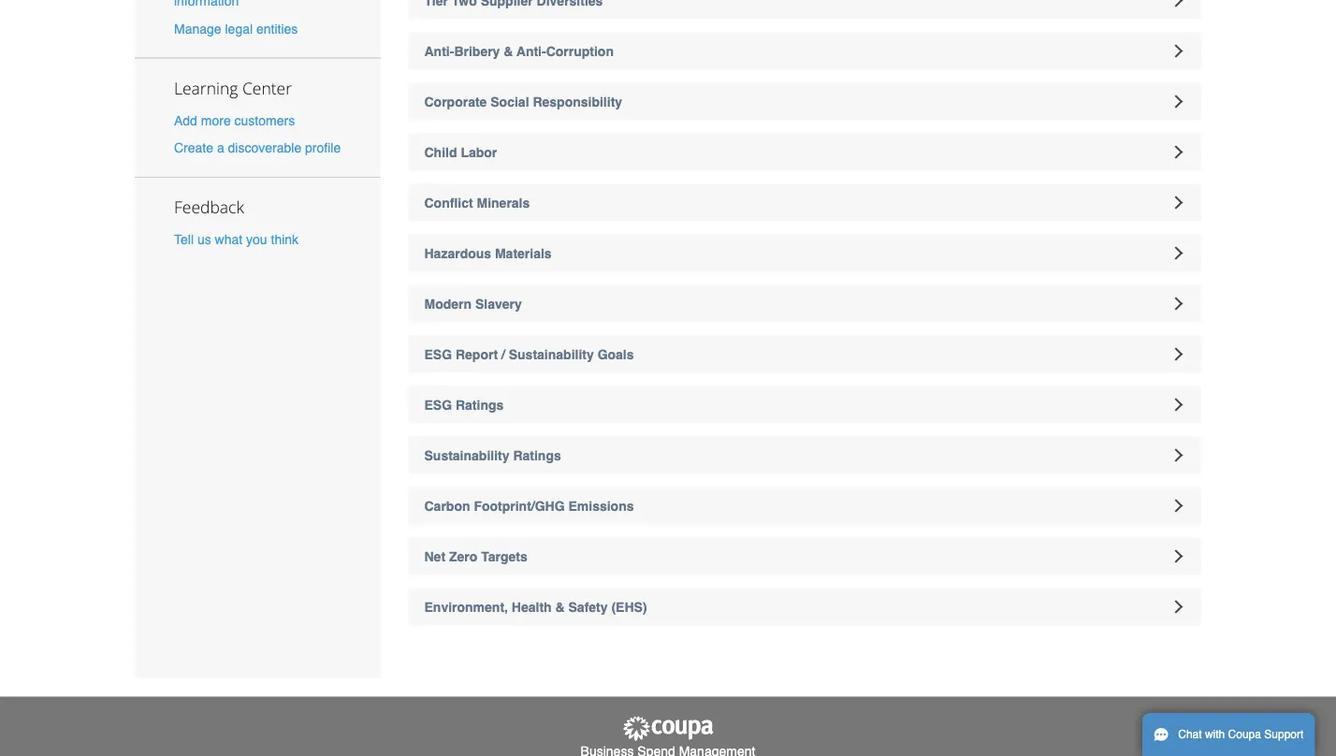 Task type: vqa. For each thing, say whether or not it's contained in the screenshot.
Labor
yes



Task type: locate. For each thing, give the bounding box(es) containing it.
esg ratings button
[[409, 386, 1202, 424]]

net zero targets heading
[[409, 538, 1202, 575]]

add
[[174, 113, 197, 128]]

0 vertical spatial ratings
[[456, 397, 504, 412]]

1 horizontal spatial ratings
[[513, 448, 561, 463]]

0 vertical spatial sustainability
[[509, 347, 594, 362]]

& inside 'environment, health & safety (ehs)' dropdown button
[[556, 600, 565, 615]]

goals
[[598, 347, 634, 362]]

conflict minerals
[[425, 195, 530, 210]]

anti- up corporate social responsibility
[[517, 44, 546, 59]]

net zero targets
[[425, 549, 528, 564]]

1 esg from the top
[[425, 347, 452, 362]]

sustainability down the esg ratings
[[425, 448, 510, 463]]

& left safety
[[556, 600, 565, 615]]

anti-
[[425, 44, 454, 59], [517, 44, 546, 59]]

targets
[[481, 549, 528, 564]]

0 horizontal spatial ratings
[[456, 397, 504, 412]]

customers
[[235, 113, 295, 128]]

& inside anti-bribery & anti-corruption dropdown button
[[504, 44, 513, 59]]

1 vertical spatial sustainability
[[425, 448, 510, 463]]

what
[[215, 232, 243, 247]]

responsibility
[[533, 94, 623, 109]]

modern
[[425, 296, 472, 311]]

esg left report
[[425, 347, 452, 362]]

bribery
[[454, 44, 500, 59]]

hazardous materials button
[[409, 235, 1202, 272]]

1 vertical spatial &
[[556, 600, 565, 615]]

modern slavery heading
[[409, 285, 1202, 323]]

& for anti-
[[504, 44, 513, 59]]

corporate social responsibility button
[[409, 83, 1202, 120]]

coupa
[[1229, 728, 1262, 741]]

sustainability
[[509, 347, 594, 362], [425, 448, 510, 463]]

2 anti- from the left
[[517, 44, 546, 59]]

modern slavery button
[[409, 285, 1202, 323]]

0 horizontal spatial &
[[504, 44, 513, 59]]

esg for esg report / sustainability goals
[[425, 347, 452, 362]]

esg up sustainability ratings
[[425, 397, 452, 412]]

1 vertical spatial ratings
[[513, 448, 561, 463]]

esg
[[425, 347, 452, 362], [425, 397, 452, 412]]

ratings up carbon footprint/ghg emissions at the left
[[513, 448, 561, 463]]

ratings down report
[[456, 397, 504, 412]]

create
[[174, 140, 213, 155]]

esg inside "dropdown button"
[[425, 347, 452, 362]]

& right 'bribery' on the top left
[[504, 44, 513, 59]]

minerals
[[477, 195, 530, 210]]

1 horizontal spatial anti-
[[517, 44, 546, 59]]

anti-bribery & anti-corruption heading
[[409, 32, 1202, 70]]

0 vertical spatial esg
[[425, 347, 452, 362]]

think
[[271, 232, 299, 247]]

coupa supplier portal image
[[622, 716, 715, 742]]

0 vertical spatial &
[[504, 44, 513, 59]]

environment, health & safety (ehs) button
[[409, 588, 1202, 626]]

manage
[[174, 21, 222, 36]]

environment,
[[425, 600, 508, 615]]

child labor heading
[[409, 133, 1202, 171]]

1 anti- from the left
[[425, 44, 454, 59]]

0 horizontal spatial anti-
[[425, 44, 454, 59]]

add more customers link
[[174, 113, 295, 128]]

ratings
[[456, 397, 504, 412], [513, 448, 561, 463]]

&
[[504, 44, 513, 59], [556, 600, 565, 615]]

esg inside dropdown button
[[425, 397, 452, 412]]

sustainability ratings button
[[409, 437, 1202, 474]]

sustainability inside dropdown button
[[425, 448, 510, 463]]

carbon footprint/ghg emissions button
[[409, 487, 1202, 525]]

health
[[512, 600, 552, 615]]

carbon footprint/ghg emissions heading
[[409, 487, 1202, 525]]

sustainability inside "dropdown button"
[[509, 347, 594, 362]]

ratings for esg ratings
[[456, 397, 504, 412]]

esg report / sustainability goals heading
[[409, 336, 1202, 373]]

sustainability right /
[[509, 347, 594, 362]]

heading
[[409, 0, 1202, 19]]

profile
[[305, 140, 341, 155]]

manage legal entities
[[174, 21, 298, 36]]

1 vertical spatial esg
[[425, 397, 452, 412]]

anti- up corporate
[[425, 44, 454, 59]]

1 horizontal spatial &
[[556, 600, 565, 615]]

manage legal entities link
[[174, 21, 298, 36]]

anti-bribery & anti-corruption button
[[409, 32, 1202, 70]]

2 esg from the top
[[425, 397, 452, 412]]

child labor button
[[409, 133, 1202, 171]]

sustainability ratings heading
[[409, 437, 1202, 474]]

feedback
[[174, 196, 244, 218]]



Task type: describe. For each thing, give the bounding box(es) containing it.
child labor
[[425, 145, 497, 160]]

us
[[197, 232, 211, 247]]

learning
[[174, 77, 238, 99]]

environment, health & safety (ehs)
[[425, 600, 647, 615]]

esg report / sustainability goals
[[425, 347, 634, 362]]

footprint/ghg
[[474, 499, 565, 514]]

modern slavery
[[425, 296, 522, 311]]

tell
[[174, 232, 194, 247]]

tell us what you think
[[174, 232, 299, 247]]

corporate social responsibility
[[425, 94, 623, 109]]

labor
[[461, 145, 497, 160]]

conflict minerals heading
[[409, 184, 1202, 221]]

support
[[1265, 728, 1304, 741]]

hazardous
[[425, 246, 492, 261]]

report
[[456, 347, 498, 362]]

social
[[491, 94, 529, 109]]

/
[[502, 347, 505, 362]]

chat
[[1179, 728, 1203, 741]]

sustainability ratings
[[425, 448, 561, 463]]

center
[[242, 77, 292, 99]]

corruption
[[546, 44, 614, 59]]

entities
[[256, 21, 298, 36]]

safety
[[569, 600, 608, 615]]

corporate
[[425, 94, 487, 109]]

carbon footprint/ghg emissions
[[425, 499, 634, 514]]

add more customers
[[174, 113, 295, 128]]

tell us what you think button
[[174, 230, 299, 249]]

legal
[[225, 21, 253, 36]]

ratings for sustainability ratings
[[513, 448, 561, 463]]

anti-bribery & anti-corruption
[[425, 44, 614, 59]]

slavery
[[476, 296, 522, 311]]

& for safety
[[556, 600, 565, 615]]

net
[[425, 549, 446, 564]]

discoverable
[[228, 140, 302, 155]]

environment, health & safety (ehs) heading
[[409, 588, 1202, 626]]

with
[[1206, 728, 1226, 741]]

you
[[246, 232, 267, 247]]

hazardous materials
[[425, 246, 552, 261]]

chat with coupa support button
[[1143, 713, 1316, 756]]

hazardous materials heading
[[409, 235, 1202, 272]]

child
[[425, 145, 457, 160]]

more
[[201, 113, 231, 128]]

create a discoverable profile
[[174, 140, 341, 155]]

emissions
[[569, 499, 634, 514]]

esg ratings
[[425, 397, 504, 412]]

(ehs)
[[612, 600, 647, 615]]

chat with coupa support
[[1179, 728, 1304, 741]]

a
[[217, 140, 224, 155]]

materials
[[495, 246, 552, 261]]

net zero targets button
[[409, 538, 1202, 575]]

esg ratings heading
[[409, 386, 1202, 424]]

conflict
[[425, 195, 473, 210]]

learning center
[[174, 77, 292, 99]]

corporate social responsibility heading
[[409, 83, 1202, 120]]

esg report / sustainability goals button
[[409, 336, 1202, 373]]

zero
[[449, 549, 478, 564]]

conflict minerals button
[[409, 184, 1202, 221]]

esg for esg ratings
[[425, 397, 452, 412]]

carbon
[[425, 499, 470, 514]]

create a discoverable profile link
[[174, 140, 341, 155]]



